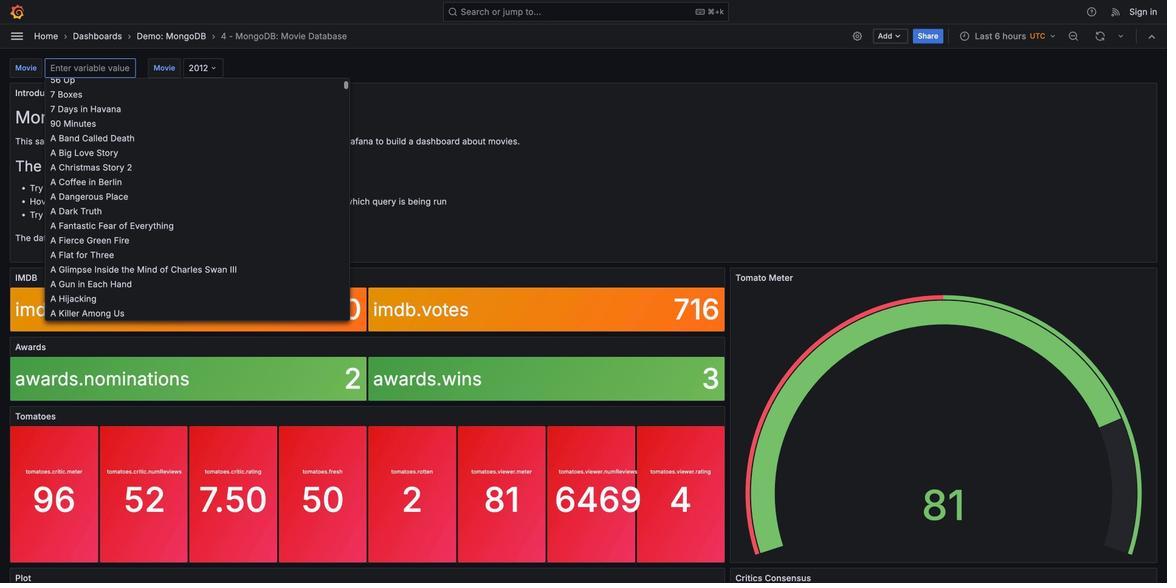 Task type: vqa. For each thing, say whether or not it's contained in the screenshot.
"Auto refresh turned off. Choose refresh time interval" icon
yes



Task type: locate. For each thing, give the bounding box(es) containing it.
Enter variable value text field
[[45, 58, 136, 78]]

None button
[[45, 72, 350, 87], [45, 87, 350, 101], [45, 101, 350, 116], [45, 116, 350, 130], [45, 130, 350, 145], [45, 145, 350, 160], [45, 160, 350, 174], [45, 174, 350, 189], [45, 189, 350, 203], [45, 203, 350, 218], [45, 218, 350, 233], [45, 233, 350, 247], [45, 247, 350, 262], [45, 262, 350, 276], [45, 276, 350, 291], [45, 291, 350, 306], [45, 306, 350, 320], [45, 320, 350, 335], [45, 72, 350, 87], [45, 87, 350, 101], [45, 101, 350, 116], [45, 116, 350, 130], [45, 130, 350, 145], [45, 145, 350, 160], [45, 160, 350, 174], [45, 174, 350, 189], [45, 189, 350, 203], [45, 203, 350, 218], [45, 218, 350, 233], [45, 233, 350, 247], [45, 247, 350, 262], [45, 262, 350, 276], [45, 276, 350, 291], [45, 291, 350, 306], [45, 306, 350, 320], [45, 320, 350, 335]]

refresh dashboard image
[[1096, 31, 1107, 42]]

help image
[[1087, 6, 1098, 17]]

grafana image
[[10, 5, 24, 19]]

zoom out time range image
[[1069, 31, 1080, 42]]



Task type: describe. For each thing, give the bounding box(es) containing it.
news image
[[1111, 6, 1122, 17]]

open menu image
[[10, 29, 24, 43]]

dashboard settings image
[[852, 31, 863, 42]]

auto refresh turned off. choose refresh time interval image
[[1117, 31, 1127, 41]]



